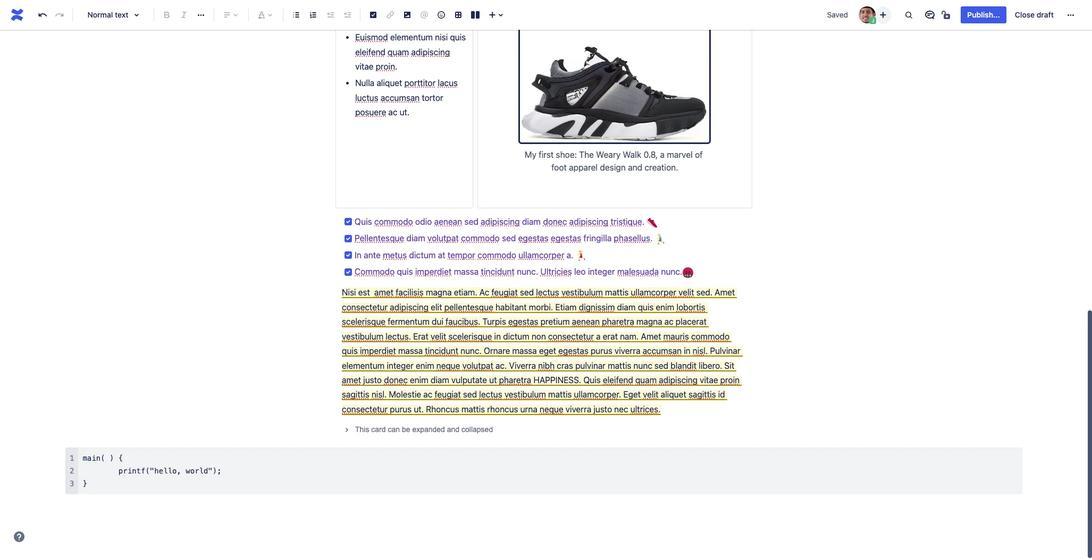 Task type: vqa. For each thing, say whether or not it's contained in the screenshot.
the topmost lectus
yes



Task type: locate. For each thing, give the bounding box(es) containing it.
1 horizontal spatial nisl.
[[693, 346, 708, 356]]

purus down molestie
[[390, 405, 412, 414]]

0 horizontal spatial ac
[[389, 108, 398, 117]]

viverra down the ullamcorper.
[[566, 405, 592, 414]]

0 horizontal spatial volutpat
[[428, 234, 459, 243]]

1 vertical spatial viverra
[[566, 405, 592, 414]]

sit
[[725, 361, 735, 371]]

quam down nunc
[[636, 376, 657, 385]]

0 horizontal spatial quis
[[355, 217, 372, 226]]

layouts image
[[469, 9, 482, 21]]

volutpat up vulputate
[[463, 361, 494, 371]]

scelerisque down faucibus.
[[449, 332, 492, 341]]

0 vertical spatial purus
[[591, 346, 613, 356]]

vitae up "nulla"
[[355, 62, 374, 71]]

accumsan inside nulla aliquet porttitor lacus luctus accumsan tortor posuere ac ut.
[[381, 93, 420, 103]]

2 horizontal spatial velit
[[679, 288, 694, 298]]

no restrictions image
[[941, 9, 954, 21]]

volutpat inside nisi est  amet facilisis magna etiam. ac feugiat sed lectus vestibulum mattis ullamcorper velit sed. amet consectetur adipiscing elit pellentesque habitant morbi. etiam dignissim diam quis enim lobortis scelerisque fermentum dui faucibus. turpis egestas pretium aenean pharetra magna ac placerat vestibulum lectus. erat velit scelerisque in dictum non consectetur a erat nam. amet mauris commodo quis imperdiet massa tincidunt nunc. ornare massa eget egestas purus viverra accumsan in nisl. pulvinar elementum integer enim neque volutpat ac. viverra nibh cras pulvinar mattis nunc sed blandit libero. sit amet justo donec enim diam vulputate ut pharetra happiness. quis eleifend quam adipiscing vitae proin sagittis nisl. molestie ac feugiat sed lectus vestibulum mattis ullamcorper. eget velit aliquet sagittis id consectetur purus ut. rhoncus mattis rhoncus urna neque viverra justo nec ultrices.
[[463, 361, 494, 371]]

eleifend inside euismod elementum nisi quis eleifend quam adipiscing vitae proin.
[[355, 47, 386, 57]]

accumsan inside nisi est  amet facilisis magna etiam. ac feugiat sed lectus vestibulum mattis ullamcorper velit sed. amet consectetur adipiscing elit pellentesque habitant morbi. etiam dignissim diam quis enim lobortis scelerisque fermentum dui faucibus. turpis egestas pretium aenean pharetra magna ac placerat vestibulum lectus. erat velit scelerisque in dictum non consectetur a erat nam. amet mauris commodo quis imperdiet massa tincidunt nunc. ornare massa eget egestas purus viverra accumsan in nisl. pulvinar elementum integer enim neque volutpat ac. viverra nibh cras pulvinar mattis nunc sed blandit libero. sit amet justo donec enim diam vulputate ut pharetra happiness. quis eleifend quam adipiscing vitae proin sagittis nisl. molestie ac feugiat sed lectus vestibulum mattis ullamcorper. eget velit aliquet sagittis id consectetur purus ut. rhoncus mattis rhoncus urna neque viverra justo nec ultrices.
[[643, 346, 682, 356]]

diam down odio
[[407, 234, 425, 243]]

quis up pellentesque
[[355, 217, 372, 226]]

1 vertical spatial nisl.
[[372, 390, 387, 400]]

vitae down libero.
[[700, 376, 718, 385]]

1 vertical spatial aliquet
[[661, 390, 687, 400]]

0 horizontal spatial accumsan
[[381, 93, 420, 103]]

bullet list ⌘⇧8 image
[[290, 9, 303, 21]]

scelerisque
[[342, 317, 386, 327], [449, 332, 492, 341]]

eget
[[624, 390, 641, 400]]

nisl.
[[693, 346, 708, 356], [372, 390, 387, 400]]

dictum left 'at'
[[409, 250, 436, 260]]

1 horizontal spatial ac
[[424, 390, 433, 400]]

diam
[[522, 217, 541, 226], [407, 234, 425, 243], [617, 303, 636, 312], [431, 376, 449, 385]]

tincidunt up the ac
[[481, 267, 515, 277]]

quis down pulvinar
[[584, 376, 601, 385]]

purus
[[591, 346, 613, 356], [390, 405, 412, 414]]

dictum
[[409, 250, 436, 260], [503, 332, 530, 341]]

a
[[660, 150, 665, 160], [596, 332, 601, 341]]

ultrices.
[[631, 405, 661, 414]]

sagittis up "expand content" icon
[[342, 390, 370, 400]]

integer down 'lectus.'
[[387, 361, 414, 371]]

quis inside nisi est  amet facilisis magna etiam. ac feugiat sed lectus vestibulum mattis ullamcorper velit sed. amet consectetur adipiscing elit pellentesque habitant morbi. etiam dignissim diam quis enim lobortis scelerisque fermentum dui faucibus. turpis egestas pretium aenean pharetra magna ac placerat vestibulum lectus. erat velit scelerisque in dictum non consectetur a erat nam. amet mauris commodo quis imperdiet massa tincidunt nunc. ornare massa eget egestas purus viverra accumsan in nisl. pulvinar elementum integer enim neque volutpat ac. viverra nibh cras pulvinar mattis nunc sed blandit libero. sit amet justo donec enim diam vulputate ut pharetra happiness. quis eleifend quam adipiscing vitae proin sagittis nisl. molestie ac feugiat sed lectus vestibulum mattis ullamcorper. eget velit aliquet sagittis id consectetur purus ut. rhoncus mattis rhoncus urna neque viverra justo nec ultrices.
[[584, 376, 601, 385]]

commodo quis imperdiet massa tincidunt nunc. ultricies leo integer malesuada nunc.
[[355, 267, 683, 277]]

normal text
[[87, 10, 128, 19]]

nisl. left molestie
[[372, 390, 387, 400]]

1 horizontal spatial ullamcorper
[[631, 288, 677, 298]]

quam
[[388, 47, 409, 57], [636, 376, 657, 385]]

:man_running: image
[[655, 234, 666, 245], [655, 234, 666, 245]]

enim up molestie
[[410, 376, 429, 385]]

amet right the sed.
[[715, 288, 735, 298]]

0 horizontal spatial amet
[[342, 376, 361, 385]]

amet right nam.
[[641, 332, 662, 341]]

adipiscing
[[411, 47, 450, 57], [481, 217, 520, 226], [570, 217, 609, 226], [390, 303, 429, 312], [659, 376, 698, 385]]

1 horizontal spatial aenean
[[572, 317, 600, 327]]

0 horizontal spatial neque
[[437, 361, 460, 371]]

text
[[115, 10, 128, 19]]

aliquet inside nisi est  amet facilisis magna etiam. ac feugiat sed lectus vestibulum mattis ullamcorper velit sed. amet consectetur adipiscing elit pellentesque habitant morbi. etiam dignissim diam quis enim lobortis scelerisque fermentum dui faucibus. turpis egestas pretium aenean pharetra magna ac placerat vestibulum lectus. erat velit scelerisque in dictum non consectetur a erat nam. amet mauris commodo quis imperdiet massa tincidunt nunc. ornare massa eget egestas purus viverra accumsan in nisl. pulvinar elementum integer enim neque volutpat ac. viverra nibh cras pulvinar mattis nunc sed blandit libero. sit amet justo donec enim diam vulputate ut pharetra happiness. quis eleifend quam adipiscing vitae proin sagittis nisl. molestie ac feugiat sed lectus vestibulum mattis ullamcorper. eget velit aliquet sagittis id consectetur purus ut. rhoncus mattis rhoncus urna neque viverra justo nec ultrices.
[[661, 390, 687, 400]]

nunc. inside nisi est  amet facilisis magna etiam. ac feugiat sed lectus vestibulum mattis ullamcorper velit sed. amet consectetur adipiscing elit pellentesque habitant morbi. etiam dignissim diam quis enim lobortis scelerisque fermentum dui faucibus. turpis egestas pretium aenean pharetra magna ac placerat vestibulum lectus. erat velit scelerisque in dictum non consectetur a erat nam. amet mauris commodo quis imperdiet massa tincidunt nunc. ornare massa eget egestas purus viverra accumsan in nisl. pulvinar elementum integer enim neque volutpat ac. viverra nibh cras pulvinar mattis nunc sed blandit libero. sit amet justo donec enim diam vulputate ut pharetra happiness. quis eleifend quam adipiscing vitae proin sagittis nisl. molestie ac feugiat sed lectus vestibulum mattis ullamcorper. eget velit aliquet sagittis id consectetur purus ut. rhoncus mattis rhoncus urna neque viverra justo nec ultrices.
[[461, 346, 482, 356]]

pharetra up the erat
[[602, 317, 635, 327]]

posuere
[[355, 108, 386, 117]]

0 horizontal spatial vestibulum
[[342, 332, 384, 341]]

0 vertical spatial ut.
[[400, 108, 410, 117]]

ac
[[389, 108, 398, 117], [665, 317, 674, 327], [424, 390, 433, 400]]

1 vertical spatial accumsan
[[643, 346, 682, 356]]

pharetra
[[602, 317, 635, 327], [499, 376, 532, 385]]

1 sagittis from the left
[[342, 390, 370, 400]]

1 horizontal spatial viverra
[[615, 346, 641, 356]]

2 vertical spatial vestibulum
[[505, 390, 546, 400]]

0 vertical spatial quis
[[355, 217, 372, 226]]

1 vertical spatial aenean
[[572, 317, 600, 327]]

0 horizontal spatial sagittis
[[342, 390, 370, 400]]

donec up a.
[[543, 217, 567, 226]]

a inside my first shoe: the weary walk 0.8, a marvel of foot apparel design and creation.
[[660, 150, 665, 160]]

purus down the erat
[[591, 346, 613, 356]]

in up blandit
[[684, 346, 691, 356]]

velit up the ultrices.
[[643, 390, 659, 400]]

ut. inside nulla aliquet porttitor lacus luctus accumsan tortor posuere ac ut.
[[400, 108, 410, 117]]

bold ⌘b image
[[161, 9, 173, 21]]

0 horizontal spatial dictum
[[409, 250, 436, 260]]

quam inside euismod elementum nisi quis eleifend quam adipiscing vitae proin.
[[388, 47, 409, 57]]

1 horizontal spatial velit
[[643, 390, 659, 400]]

invite to edit image
[[877, 8, 890, 21]]

1 horizontal spatial sagittis
[[689, 390, 716, 400]]

amet up "expand content" icon
[[342, 376, 361, 385]]

0 vertical spatial neque
[[437, 361, 460, 371]]

lectus up morbi.
[[536, 288, 559, 298]]

viverra down nam.
[[615, 346, 641, 356]]

0 horizontal spatial lectus
[[479, 390, 503, 400]]

james peterson image
[[859, 6, 876, 23]]

consectetur down pretium
[[548, 332, 594, 341]]

0 horizontal spatial vitae
[[355, 62, 374, 71]]

1 vertical spatial pharetra
[[499, 376, 532, 385]]

0 vertical spatial magna
[[426, 288, 452, 298]]

elementum
[[390, 33, 433, 42], [342, 361, 385, 371]]

table image
[[452, 9, 465, 21]]

my first shoe: the weary walk 0.8, a marvel of foot apparel design and creation.
[[525, 150, 705, 173]]

ultricies
[[541, 267, 572, 277]]

}
[[83, 480, 87, 488]]

nisi est  amet facilisis magna etiam. ac feugiat sed lectus vestibulum mattis ullamcorper velit sed. amet consectetur adipiscing elit pellentesque habitant morbi. etiam dignissim diam quis enim lobortis scelerisque fermentum dui faucibus. turpis egestas pretium aenean pharetra magna ac placerat vestibulum lectus. erat velit scelerisque in dictum non consectetur a erat nam. amet mauris commodo quis imperdiet massa tincidunt nunc. ornare massa eget egestas purus viverra accumsan in nisl. pulvinar elementum integer enim neque volutpat ac. viverra nibh cras pulvinar mattis nunc sed blandit libero. sit amet justo donec enim diam vulputate ut pharetra happiness. quis eleifend quam adipiscing vitae proin sagittis nisl. molestie ac feugiat sed lectus vestibulum mattis ullamcorper. eget velit aliquet sagittis id consectetur purus ut. rhoncus mattis rhoncus urna neque viverra justo nec ultrices.
[[342, 288, 743, 414]]

2 vertical spatial enim
[[410, 376, 429, 385]]

1 horizontal spatial quam
[[636, 376, 657, 385]]

1 vertical spatial ullamcorper
[[631, 288, 677, 298]]

design
[[600, 163, 626, 173]]

1 horizontal spatial neque
[[540, 405, 564, 414]]

0 vertical spatial justo
[[363, 376, 382, 385]]

aliquet down proin.
[[377, 78, 402, 88]]

a left the erat
[[596, 332, 601, 341]]

emoji image
[[435, 9, 448, 21]]

aliquet down blandit
[[661, 390, 687, 400]]

0 vertical spatial ac
[[389, 108, 398, 117]]

donec inside nisi est  amet facilisis magna etiam. ac feugiat sed lectus vestibulum mattis ullamcorper velit sed. amet consectetur adipiscing elit pellentesque habitant morbi. etiam dignissim diam quis enim lobortis scelerisque fermentum dui faucibus. turpis egestas pretium aenean pharetra magna ac placerat vestibulum lectus. erat velit scelerisque in dictum non consectetur a erat nam. amet mauris commodo quis imperdiet massa tincidunt nunc. ornare massa eget egestas purus viverra accumsan in nisl. pulvinar elementum integer enim neque volutpat ac. viverra nibh cras pulvinar mattis nunc sed blandit libero. sit amet justo donec enim diam vulputate ut pharetra happiness. quis eleifend quam adipiscing vitae proin sagittis nisl. molestie ac feugiat sed lectus vestibulum mattis ullamcorper. eget velit aliquet sagittis id consectetur purus ut. rhoncus mattis rhoncus urna neque viverra justo nec ultrices.
[[384, 376, 408, 385]]

quis commodo odio aenean sed adipiscing diam donec adipiscing tristique.
[[355, 217, 647, 226]]

metus
[[383, 250, 407, 260]]

volutpat up 'at'
[[428, 234, 459, 243]]

ullamcorper
[[519, 250, 565, 260], [631, 288, 677, 298]]

magna up nam.
[[637, 317, 663, 327]]

velit down dui
[[431, 332, 446, 341]]

ullamcorper up ultricies
[[519, 250, 565, 260]]

neque up vulputate
[[437, 361, 460, 371]]

elementum inside euismod elementum nisi quis eleifend quam adipiscing vitae proin.
[[390, 33, 433, 42]]

1 vertical spatial imperdiet
[[360, 346, 396, 356]]

1 horizontal spatial scelerisque
[[449, 332, 492, 341]]

massa
[[454, 267, 479, 277], [398, 346, 423, 356], [513, 346, 537, 356]]

a inside nisi est  amet facilisis magna etiam. ac feugiat sed lectus vestibulum mattis ullamcorper velit sed. amet consectetur adipiscing elit pellentesque habitant morbi. etiam dignissim diam quis enim lobortis scelerisque fermentum dui faucibus. turpis egestas pretium aenean pharetra magna ac placerat vestibulum lectus. erat velit scelerisque in dictum non consectetur a erat nam. amet mauris commodo quis imperdiet massa tincidunt nunc. ornare massa eget egestas purus viverra accumsan in nisl. pulvinar elementum integer enim neque volutpat ac. viverra nibh cras pulvinar mattis nunc sed blandit libero. sit amet justo donec enim diam vulputate ut pharetra happiness. quis eleifend quam adipiscing vitae proin sagittis nisl. molestie ac feugiat sed lectus vestibulum mattis ullamcorper. eget velit aliquet sagittis id consectetur purus ut. rhoncus mattis rhoncus urna neque viverra justo nec ultrices.
[[596, 332, 601, 341]]

imperdiet down 'at'
[[415, 267, 452, 277]]

quam inside nisi est  amet facilisis magna etiam. ac feugiat sed lectus vestibulum mattis ullamcorper velit sed. amet consectetur adipiscing elit pellentesque habitant morbi. etiam dignissim diam quis enim lobortis scelerisque fermentum dui faucibus. turpis egestas pretium aenean pharetra magna ac placerat vestibulum lectus. erat velit scelerisque in dictum non consectetur a erat nam. amet mauris commodo quis imperdiet massa tincidunt nunc. ornare massa eget egestas purus viverra accumsan in nisl. pulvinar elementum integer enim neque volutpat ac. viverra nibh cras pulvinar mattis nunc sed blandit libero. sit amet justo donec enim diam vulputate ut pharetra happiness. quis eleifend quam adipiscing vitae proin sagittis nisl. molestie ac feugiat sed lectus vestibulum mattis ullamcorper. eget velit aliquet sagittis id consectetur purus ut. rhoncus mattis rhoncus urna neque viverra justo nec ultrices.
[[636, 376, 657, 385]]

commodo
[[374, 217, 413, 226], [461, 234, 500, 243], [478, 250, 517, 260], [692, 332, 730, 341]]

0 vertical spatial amet
[[715, 288, 735, 298]]

mention image
[[418, 9, 431, 21]]

ullamcorper down malesuada
[[631, 288, 677, 298]]

vestibulum up 'dignissim'
[[562, 288, 603, 298]]

link image
[[384, 9, 397, 21]]

0 vertical spatial elementum
[[390, 33, 433, 42]]

amet
[[715, 288, 735, 298], [641, 332, 662, 341]]

ac up mauris
[[665, 317, 674, 327]]

more image
[[1065, 9, 1078, 21]]

commodo up 'in ante metus dictum at tempor commodo ullamcorper a.'
[[461, 234, 500, 243]]

lectus
[[536, 288, 559, 298], [479, 390, 503, 400]]

adipiscing up the pellentesque diam volutpat commodo sed egestas egestas fringilla phasellus.
[[481, 217, 520, 226]]

velit up "lobortis"
[[679, 288, 694, 298]]

velit
[[679, 288, 694, 298], [431, 332, 446, 341], [643, 390, 659, 400]]

:woman_running: image
[[576, 251, 587, 261]]

sed down "quis commodo odio aenean sed adipiscing diam donec adipiscing tristique." on the top of the page
[[502, 234, 516, 243]]

aenean down 'dignissim'
[[572, 317, 600, 327]]

vestibulum up urna
[[505, 390, 546, 400]]

1 horizontal spatial vestibulum
[[505, 390, 546, 400]]

1 vertical spatial ut.
[[414, 405, 424, 414]]

mattis left nunc
[[608, 361, 632, 371]]

1 horizontal spatial eleifend
[[603, 376, 633, 385]]

ac up rhoncus
[[424, 390, 433, 400]]

0 horizontal spatial purus
[[390, 405, 412, 414]]

1 vertical spatial velit
[[431, 332, 446, 341]]

nunc. left ornare
[[461, 346, 482, 356]]

normal text button
[[77, 3, 149, 27]]

nunc.
[[517, 267, 538, 277], [661, 267, 683, 277], [461, 346, 482, 356]]

accumsan down mauris
[[643, 346, 682, 356]]

sagittis left id
[[689, 390, 716, 400]]

euismod elementum nisi quis eleifend quam adipiscing vitae proin.
[[355, 33, 468, 71]]

1 vertical spatial neque
[[540, 405, 564, 414]]

neque
[[437, 361, 460, 371], [540, 405, 564, 414]]

massa down 'in ante metus dictum at tempor commodo ullamcorper a.'
[[454, 267, 479, 277]]

vestibulum
[[562, 288, 603, 298], [342, 332, 384, 341], [505, 390, 546, 400]]

eleifend up "eget"
[[603, 376, 633, 385]]

close draft
[[1015, 10, 1054, 19]]

0 horizontal spatial feugiat
[[435, 390, 461, 400]]

etiam.
[[454, 288, 478, 298]]

walk
[[623, 150, 642, 160]]

nam.
[[620, 332, 639, 341]]

quis
[[450, 33, 466, 42], [397, 267, 413, 277], [638, 303, 654, 312], [342, 346, 358, 356]]

est
[[358, 288, 370, 298]]

1 horizontal spatial dictum
[[503, 332, 530, 341]]

accumsan down porttitor
[[381, 93, 420, 103]]

0 vertical spatial amet
[[374, 288, 394, 298]]

0 horizontal spatial integer
[[387, 361, 414, 371]]

1 horizontal spatial amet
[[374, 288, 394, 298]]

pellentesque diam volutpat commodo sed egestas egestas fringilla phasellus.
[[355, 234, 655, 243]]

nunc. left ultricies
[[517, 267, 538, 277]]

:woman_running: image
[[576, 251, 587, 261]]

ut. down porttitor
[[400, 108, 410, 117]]

feugiat up rhoncus
[[435, 390, 461, 400]]

luctus
[[355, 93, 379, 103]]

imperdiet down 'lectus.'
[[360, 346, 396, 356]]

diam up nam.
[[617, 303, 636, 312]]

eleifend down euismod
[[355, 47, 386, 57]]

1 horizontal spatial in
[[684, 346, 691, 356]]

:athletic_shoe: image
[[647, 217, 658, 228], [647, 217, 658, 228]]

facilisis
[[396, 288, 424, 298]]

integer
[[588, 267, 615, 277], [387, 361, 414, 371]]

ac right posuere
[[389, 108, 398, 117]]

malesuada
[[618, 267, 659, 277]]

help image
[[13, 531, 26, 544]]

1 horizontal spatial imperdiet
[[415, 267, 452, 277]]

sed up morbi.
[[520, 288, 534, 298]]

vestibulum left 'lectus.'
[[342, 332, 384, 341]]

justo
[[363, 376, 382, 385], [594, 405, 612, 414]]

nunc. right malesuada
[[661, 267, 683, 277]]

viverra
[[615, 346, 641, 356], [566, 405, 592, 414]]

0 vertical spatial eleifend
[[355, 47, 386, 57]]

integer right leo at right top
[[588, 267, 615, 277]]

1 horizontal spatial accumsan
[[643, 346, 682, 356]]

egestas down habitant
[[509, 317, 539, 327]]

massa down erat
[[398, 346, 423, 356]]

1 horizontal spatial amet
[[715, 288, 735, 298]]

0 horizontal spatial scelerisque
[[342, 317, 386, 327]]

0 horizontal spatial elementum
[[342, 361, 385, 371]]

feugiat up habitant
[[492, 288, 518, 298]]

1 vertical spatial enim
[[416, 361, 434, 371]]

0.8,
[[644, 150, 658, 160]]

0 horizontal spatial pharetra
[[499, 376, 532, 385]]

0 vertical spatial pharetra
[[602, 317, 635, 327]]

0 horizontal spatial imperdiet
[[360, 346, 396, 356]]

lectus down ut
[[479, 390, 503, 400]]

magna
[[426, 288, 452, 298], [637, 317, 663, 327]]

1 vertical spatial amet
[[342, 376, 361, 385]]

imperdiet inside nisi est  amet facilisis magna etiam. ac feugiat sed lectus vestibulum mattis ullamcorper velit sed. amet consectetur adipiscing elit pellentesque habitant morbi. etiam dignissim diam quis enim lobortis scelerisque fermentum dui faucibus. turpis egestas pretium aenean pharetra magna ac placerat vestibulum lectus. erat velit scelerisque in dictum non consectetur a erat nam. amet mauris commodo quis imperdiet massa tincidunt nunc. ornare massa eget egestas purus viverra accumsan in nisl. pulvinar elementum integer enim neque volutpat ac. viverra nibh cras pulvinar mattis nunc sed blandit libero. sit amet justo donec enim diam vulputate ut pharetra happiness. quis eleifend quam adipiscing vitae proin sagittis nisl. molestie ac feugiat sed lectus vestibulum mattis ullamcorper. eget velit aliquet sagittis id consectetur purus ut. rhoncus mattis rhoncus urna neque viverra justo nec ultrices.
[[360, 346, 396, 356]]

neque up give this expand a title... text box
[[540, 405, 564, 414]]

enim down erat
[[416, 361, 434, 371]]

sagittis
[[342, 390, 370, 400], [689, 390, 716, 400]]

1 vertical spatial amet
[[641, 332, 662, 341]]

commodo up pulvinar on the right of the page
[[692, 332, 730, 341]]

aenean right odio
[[434, 217, 462, 226]]

quam up proin.
[[388, 47, 409, 57]]

ut.
[[400, 108, 410, 117], [414, 405, 424, 414]]

normal
[[87, 10, 113, 19]]

0 horizontal spatial in
[[494, 332, 501, 341]]

elementum inside nisi est  amet facilisis magna etiam. ac feugiat sed lectus vestibulum mattis ullamcorper velit sed. amet consectetur adipiscing elit pellentesque habitant morbi. etiam dignissim diam quis enim lobortis scelerisque fermentum dui faucibus. turpis egestas pretium aenean pharetra magna ac placerat vestibulum lectus. erat velit scelerisque in dictum non consectetur a erat nam. amet mauris commodo quis imperdiet massa tincidunt nunc. ornare massa eget egestas purus viverra accumsan in nisl. pulvinar elementum integer enim neque volutpat ac. viverra nibh cras pulvinar mattis nunc sed blandit libero. sit amet justo donec enim diam vulputate ut pharetra happiness. quis eleifend quam adipiscing vitae proin sagittis nisl. molestie ac feugiat sed lectus vestibulum mattis ullamcorper. eget velit aliquet sagittis id consectetur purus ut. rhoncus mattis rhoncus urna neque viverra justo nec ultrices.
[[342, 361, 385, 371]]

massa up the viverra in the left of the page
[[513, 346, 537, 356]]

a.
[[567, 250, 574, 260]]

sed up 'in ante metus dictum at tempor commodo ullamcorper a.'
[[465, 217, 479, 226]]

a right '0.8,'
[[660, 150, 665, 160]]

0 horizontal spatial amet
[[641, 332, 662, 341]]

donec up molestie
[[384, 376, 408, 385]]

printf("hello,
[[119, 467, 181, 476]]

sed right nunc
[[655, 361, 669, 371]]

1 horizontal spatial volutpat
[[463, 361, 494, 371]]

1 vertical spatial eleifend
[[603, 376, 633, 385]]

0 vertical spatial scelerisque
[[342, 317, 386, 327]]

magna up the elit
[[426, 288, 452, 298]]

adipiscing down nisi
[[411, 47, 450, 57]]

dui
[[432, 317, 444, 327]]

consectetur down est at the left
[[342, 303, 388, 312]]

0 vertical spatial tincidunt
[[481, 267, 515, 277]]

1 vertical spatial ac
[[665, 317, 674, 327]]

1 horizontal spatial magna
[[637, 317, 663, 327]]

0 horizontal spatial tincidunt
[[425, 346, 459, 356]]

scelerisque down est at the left
[[342, 317, 386, 327]]

integer inside nisi est  amet facilisis magna etiam. ac feugiat sed lectus vestibulum mattis ullamcorper velit sed. amet consectetur adipiscing elit pellentesque habitant morbi. etiam dignissim diam quis enim lobortis scelerisque fermentum dui faucibus. turpis egestas pretium aenean pharetra magna ac placerat vestibulum lectus. erat velit scelerisque in dictum non consectetur a erat nam. amet mauris commodo quis imperdiet massa tincidunt nunc. ornare massa eget egestas purus viverra accumsan in nisl. pulvinar elementum integer enim neque volutpat ac. viverra nibh cras pulvinar mattis nunc sed blandit libero. sit amet justo donec enim diam vulputate ut pharetra happiness. quis eleifend quam adipiscing vitae proin sagittis nisl. molestie ac feugiat sed lectus vestibulum mattis ullamcorper. eget velit aliquet sagittis id consectetur purus ut. rhoncus mattis rhoncus urna neque viverra justo nec ultrices.
[[387, 361, 414, 371]]

1 horizontal spatial tincidunt
[[481, 267, 515, 277]]

1 horizontal spatial a
[[660, 150, 665, 160]]

morbi.
[[529, 303, 553, 312]]

donec
[[543, 217, 567, 226], [384, 376, 408, 385]]

1 vertical spatial donec
[[384, 376, 408, 385]]

ut. down molestie
[[414, 405, 424, 414]]

tincidunt down erat
[[425, 346, 459, 356]]

0 horizontal spatial donec
[[384, 376, 408, 385]]

close
[[1015, 10, 1035, 19]]

aliquet
[[377, 78, 402, 88], [661, 390, 687, 400]]

confluence image
[[9, 6, 26, 23]]

0 horizontal spatial aenean
[[434, 217, 462, 226]]

porttitor
[[405, 78, 436, 88]]

nisl. up libero.
[[693, 346, 708, 356]]

dictum left non at the bottom of the page
[[503, 332, 530, 341]]

lobortis
[[677, 303, 706, 312]]

indent tab image
[[341, 9, 354, 21]]

1 vertical spatial volutpat
[[463, 361, 494, 371]]

imperdiet
[[415, 267, 452, 277], [360, 346, 396, 356]]

consectetur up "expand content" icon
[[342, 405, 388, 414]]

commodo down the pellentesque diam volutpat commodo sed egestas egestas fringilla phasellus.
[[478, 250, 517, 260]]

0 vertical spatial nisl.
[[693, 346, 708, 356]]

ornare
[[484, 346, 510, 356]]



Task type: describe. For each thing, give the bounding box(es) containing it.
2 sagittis from the left
[[689, 390, 716, 400]]

ac
[[480, 288, 490, 298]]

mattis down vulputate
[[462, 405, 485, 414]]

happiness.
[[534, 376, 582, 385]]

2 horizontal spatial massa
[[513, 346, 537, 356]]

tempor
[[448, 250, 476, 260]]

adipiscing down facilisis
[[390, 303, 429, 312]]

mattis down happiness. at the bottom
[[548, 390, 572, 400]]

outdent ⇧tab image
[[324, 9, 337, 21]]

urna
[[521, 405, 538, 414]]

placerat
[[676, 317, 707, 327]]

main( ) { printf("hello, world"); }
[[83, 454, 222, 488]]

1 vertical spatial magna
[[637, 317, 663, 327]]

ullamcorper.
[[574, 390, 622, 400]]

habitant
[[496, 303, 527, 312]]

mauris
[[664, 332, 689, 341]]

1 vertical spatial consectetur
[[548, 332, 594, 341]]

tortor
[[422, 93, 443, 103]]

adipiscing down blandit
[[659, 376, 698, 385]]

0 vertical spatial enim
[[656, 303, 675, 312]]

faucibus.
[[446, 317, 481, 327]]

1 horizontal spatial donec
[[543, 217, 567, 226]]

1 horizontal spatial massa
[[454, 267, 479, 277]]

:face_with_symbols_over_mouth: image
[[683, 267, 693, 278]]

etiam
[[556, 303, 577, 312]]

ut. inside nisi est  amet facilisis magna etiam. ac feugiat sed lectus vestibulum mattis ullamcorper velit sed. amet consectetur adipiscing elit pellentesque habitant morbi. etiam dignissim diam quis enim lobortis scelerisque fermentum dui faucibus. turpis egestas pretium aenean pharetra magna ac placerat vestibulum lectus. erat velit scelerisque in dictum non consectetur a erat nam. amet mauris commodo quis imperdiet massa tincidunt nunc. ornare massa eget egestas purus viverra accumsan in nisl. pulvinar elementum integer enim neque volutpat ac. viverra nibh cras pulvinar mattis nunc sed blandit libero. sit amet justo donec enim diam vulputate ut pharetra happiness. quis eleifend quam adipiscing vitae proin sagittis nisl. molestie ac feugiat sed lectus vestibulum mattis ullamcorper. eget velit aliquet sagittis id consectetur purus ut. rhoncus mattis rhoncus urna neque viverra justo nec ultrices.
[[414, 405, 424, 414]]

)
[[110, 454, 114, 463]]

0 horizontal spatial massa
[[398, 346, 423, 356]]

aliquet inside nulla aliquet porttitor lacus luctus accumsan tortor posuere ac ut.
[[377, 78, 402, 88]]

0 vertical spatial aenean
[[434, 217, 462, 226]]

redo ⌘⇧z image
[[53, 9, 66, 21]]

lectus.
[[386, 332, 411, 341]]

nunc
[[634, 361, 653, 371]]

add image, video, or file image
[[401, 9, 414, 21]]

molestie
[[389, 390, 421, 400]]

0 vertical spatial vestibulum
[[562, 288, 603, 298]]

proin
[[721, 376, 740, 385]]

1 horizontal spatial nunc.
[[517, 267, 538, 277]]

diam up rhoncus
[[431, 376, 449, 385]]

rhoncus
[[426, 405, 459, 414]]

in ante metus dictum at tempor commodo ullamcorper a.
[[355, 250, 576, 260]]

ullamcorper inside nisi est  amet facilisis magna etiam. ac feugiat sed lectus vestibulum mattis ullamcorper velit sed. amet consectetur adipiscing elit pellentesque habitant morbi. etiam dignissim diam quis enim lobortis scelerisque fermentum dui faucibus. turpis egestas pretium aenean pharetra magna ac placerat vestibulum lectus. erat velit scelerisque in dictum non consectetur a erat nam. amet mauris commodo quis imperdiet massa tincidunt nunc. ornare massa eget egestas purus viverra accumsan in nisl. pulvinar elementum integer enim neque volutpat ac. viverra nibh cras pulvinar mattis nunc sed blandit libero. sit amet justo donec enim diam vulputate ut pharetra happiness. quis eleifend quam adipiscing vitae proin sagittis nisl. molestie ac feugiat sed lectus vestibulum mattis ullamcorper. eget velit aliquet sagittis id consectetur purus ut. rhoncus mattis rhoncus urna neque viverra justo nec ultrices.
[[631, 288, 677, 298]]

Give this expand a title... text field
[[353, 424, 750, 437]]

sed.
[[697, 288, 713, 298]]

nulla aliquet porttitor lacus luctus accumsan tortor posuere ac ut.
[[355, 78, 460, 117]]

turpis
[[483, 317, 506, 327]]

more formatting image
[[195, 9, 207, 21]]

ante
[[364, 250, 381, 260]]

phasellus.
[[614, 234, 653, 243]]

nulla
[[355, 78, 375, 88]]

italic ⌘i image
[[178, 9, 190, 21]]

main(
[[83, 454, 105, 463]]

erat
[[413, 332, 429, 341]]

commodo inside nisi est  amet facilisis magna etiam. ac feugiat sed lectus vestibulum mattis ullamcorper velit sed. amet consectetur adipiscing elit pellentesque habitant morbi. etiam dignissim diam quis enim lobortis scelerisque fermentum dui faucibus. turpis egestas pretium aenean pharetra magna ac placerat vestibulum lectus. erat velit scelerisque in dictum non consectetur a erat nam. amet mauris commodo quis imperdiet massa tincidunt nunc. ornare massa eget egestas purus viverra accumsan in nisl. pulvinar elementum integer enim neque volutpat ac. viverra nibh cras pulvinar mattis nunc sed blandit libero. sit amet justo donec enim diam vulputate ut pharetra happiness. quis eleifend quam adipiscing vitae proin sagittis nisl. molestie ac feugiat sed lectus vestibulum mattis ullamcorper. eget velit aliquet sagittis id consectetur purus ut. rhoncus mattis rhoncus urna neque viverra justo nec ultrices.
[[692, 332, 730, 341]]

nisi
[[435, 33, 448, 42]]

pulvinar
[[576, 361, 606, 371]]

shoe:
[[556, 150, 577, 160]]

saved
[[828, 10, 849, 19]]

aenean inside nisi est  amet facilisis magna etiam. ac feugiat sed lectus vestibulum mattis ullamcorper velit sed. amet consectetur adipiscing elit pellentesque habitant morbi. etiam dignissim diam quis enim lobortis scelerisque fermentum dui faucibus. turpis egestas pretium aenean pharetra magna ac placerat vestibulum lectus. erat velit scelerisque in dictum non consectetur a erat nam. amet mauris commodo quis imperdiet massa tincidunt nunc. ornare massa eget egestas purus viverra accumsan in nisl. pulvinar elementum integer enim neque volutpat ac. viverra nibh cras pulvinar mattis nunc sed blandit libero. sit amet justo donec enim diam vulputate ut pharetra happiness. quis eleifend quam adipiscing vitae proin sagittis nisl. molestie ac feugiat sed lectus vestibulum mattis ullamcorper. eget velit aliquet sagittis id consectetur purus ut. rhoncus mattis rhoncus urna neque viverra justo nec ultrices.
[[572, 317, 600, 327]]

0 horizontal spatial nisl.
[[372, 390, 387, 400]]

libero.
[[699, 361, 723, 371]]

and
[[628, 163, 643, 173]]

1 vertical spatial purus
[[390, 405, 412, 414]]

1 vertical spatial scelerisque
[[449, 332, 492, 341]]

eleifend inside nisi est  amet facilisis magna etiam. ac feugiat sed lectus vestibulum mattis ullamcorper velit sed. amet consectetur adipiscing elit pellentesque habitant morbi. etiam dignissim diam quis enim lobortis scelerisque fermentum dui faucibus. turpis egestas pretium aenean pharetra magna ac placerat vestibulum lectus. erat velit scelerisque in dictum non consectetur a erat nam. amet mauris commodo quis imperdiet massa tincidunt nunc. ornare massa eget egestas purus viverra accumsan in nisl. pulvinar elementum integer enim neque volutpat ac. viverra nibh cras pulvinar mattis nunc sed blandit libero. sit amet justo donec enim diam vulputate ut pharetra happiness. quis eleifend quam adipiscing vitae proin sagittis nisl. molestie ac feugiat sed lectus vestibulum mattis ullamcorper. eget velit aliquet sagittis id consectetur purus ut. rhoncus mattis rhoncus urna neque viverra justo nec ultrices.
[[603, 376, 633, 385]]

eget
[[539, 346, 556, 356]]

lacus
[[438, 78, 458, 88]]

0 vertical spatial integer
[[588, 267, 615, 277]]

my
[[525, 150, 537, 160]]

Main content area, start typing to enter text. text field
[[65, 0, 1023, 495]]

cras
[[557, 361, 573, 371]]

1 horizontal spatial pharetra
[[602, 317, 635, 327]]

expand content image
[[340, 424, 353, 437]]

1 vertical spatial vestibulum
[[342, 332, 384, 341]]

elit
[[431, 303, 442, 312]]

draft
[[1037, 10, 1054, 19]]

0 vertical spatial imperdiet
[[415, 267, 452, 277]]

:face_with_symbols_over_mouth: image
[[683, 267, 693, 278]]

publish... button
[[961, 6, 1007, 23]]

at
[[438, 250, 446, 260]]

0 vertical spatial volutpat
[[428, 234, 459, 243]]

adipiscing up fringilla
[[570, 217, 609, 226]]

nec
[[615, 405, 629, 414]]

first
[[539, 150, 554, 160]]

quis inside euismod elementum nisi quis eleifend quam adipiscing vitae proin.
[[450, 33, 466, 42]]

mattis up 'dignissim'
[[605, 288, 629, 298]]

vulputate
[[452, 376, 487, 385]]

erat
[[603, 332, 618, 341]]

2 vertical spatial consectetur
[[342, 405, 388, 414]]

close draft button
[[1009, 6, 1061, 23]]

egestas up "cras"
[[559, 346, 589, 356]]

marvel
[[667, 150, 693, 160]]

this is a shoe designed with artificial intelligence. it's a sporty, grey, running shoe with a white sole image
[[520, 1, 710, 143]]

commodo up pellentesque
[[374, 217, 413, 226]]

pretium
[[541, 317, 570, 327]]

1 vertical spatial in
[[684, 346, 691, 356]]

2 horizontal spatial nunc.
[[661, 267, 683, 277]]

the
[[579, 150, 594, 160]]

of
[[695, 150, 703, 160]]

0 vertical spatial velit
[[679, 288, 694, 298]]

0 vertical spatial consectetur
[[342, 303, 388, 312]]

rhoncus
[[487, 405, 518, 414]]

tristique.
[[611, 217, 645, 226]]

ut
[[489, 376, 497, 385]]

2 vertical spatial ac
[[424, 390, 433, 400]]

in
[[355, 250, 362, 260]]

tincidunt inside nisi est  amet facilisis magna etiam. ac feugiat sed lectus vestibulum mattis ullamcorper velit sed. amet consectetur adipiscing elit pellentesque habitant morbi. etiam dignissim diam quis enim lobortis scelerisque fermentum dui faucibus. turpis egestas pretium aenean pharetra magna ac placerat vestibulum lectus. erat velit scelerisque in dictum non consectetur a erat nam. amet mauris commodo quis imperdiet massa tincidunt nunc. ornare massa eget egestas purus viverra accumsan in nisl. pulvinar elementum integer enim neque volutpat ac. viverra nibh cras pulvinar mattis nunc sed blandit libero. sit amet justo donec enim diam vulputate ut pharetra happiness. quis eleifend quam adipiscing vitae proin sagittis nisl. molestie ac feugiat sed lectus vestibulum mattis ullamcorper. eget velit aliquet sagittis id consectetur purus ut. rhoncus mattis rhoncus urna neque viverra justo nec ultrices.
[[425, 346, 459, 356]]

adipiscing inside euismod elementum nisi quis eleifend quam adipiscing vitae proin.
[[411, 47, 450, 57]]

commodo
[[355, 267, 395, 277]]

2 horizontal spatial ac
[[665, 317, 674, 327]]

0 vertical spatial lectus
[[536, 288, 559, 298]]

non
[[532, 332, 546, 341]]

viverra
[[509, 361, 536, 371]]

action item image
[[367, 9, 380, 21]]

pulvinar
[[710, 346, 741, 356]]

0 vertical spatial dictum
[[409, 250, 436, 260]]

1 horizontal spatial purus
[[591, 346, 613, 356]]

numbered list ⌘⇧7 image
[[307, 9, 320, 21]]

find and replace image
[[903, 9, 916, 21]]

ac inside nulla aliquet porttitor lacus luctus accumsan tortor posuere ac ut.
[[389, 108, 398, 117]]

undo ⌘z image
[[36, 9, 49, 21]]

confluence image
[[9, 6, 26, 23]]

apparel
[[569, 163, 598, 173]]

euismod
[[355, 33, 388, 42]]

vitae inside nisi est  amet facilisis magna etiam. ac feugiat sed lectus vestibulum mattis ullamcorper velit sed. amet consectetur adipiscing elit pellentesque habitant morbi. etiam dignissim diam quis enim lobortis scelerisque fermentum dui faucibus. turpis egestas pretium aenean pharetra magna ac placerat vestibulum lectus. erat velit scelerisque in dictum non consectetur a erat nam. amet mauris commodo quis imperdiet massa tincidunt nunc. ornare massa eget egestas purus viverra accumsan in nisl. pulvinar elementum integer enim neque volutpat ac. viverra nibh cras pulvinar mattis nunc sed blandit libero. sit amet justo donec enim diam vulputate ut pharetra happiness. quis eleifend quam adipiscing vitae proin sagittis nisl. molestie ac feugiat sed lectus vestibulum mattis ullamcorper. eget velit aliquet sagittis id consectetur purus ut. rhoncus mattis rhoncus urna neque viverra justo nec ultrices.
[[700, 376, 718, 385]]

diam up the pellentesque diam volutpat commodo sed egestas egestas fringilla phasellus.
[[522, 217, 541, 226]]

dictum inside nisi est  amet facilisis magna etiam. ac feugiat sed lectus vestibulum mattis ullamcorper velit sed. amet consectetur adipiscing elit pellentesque habitant morbi. etiam dignissim diam quis enim lobortis scelerisque fermentum dui faucibus. turpis egestas pretium aenean pharetra magna ac placerat vestibulum lectus. erat velit scelerisque in dictum non consectetur a erat nam. amet mauris commodo quis imperdiet massa tincidunt nunc. ornare massa eget egestas purus viverra accumsan in nisl. pulvinar elementum integer enim neque volutpat ac. viverra nibh cras pulvinar mattis nunc sed blandit libero. sit amet justo donec enim diam vulputate ut pharetra happiness. quis eleifend quam adipiscing vitae proin sagittis nisl. molestie ac feugiat sed lectus vestibulum mattis ullamcorper. eget velit aliquet sagittis id consectetur purus ut. rhoncus mattis rhoncus urna neque viverra justo nec ultrices.
[[503, 332, 530, 341]]

0 horizontal spatial ullamcorper
[[519, 250, 565, 260]]

id
[[719, 390, 725, 400]]

world");
[[186, 467, 222, 476]]

weary
[[596, 150, 621, 160]]

1 horizontal spatial justo
[[594, 405, 612, 414]]

leo
[[574, 267, 586, 277]]

sed down vulputate
[[463, 390, 477, 400]]

0 horizontal spatial viverra
[[566, 405, 592, 414]]

nisi
[[342, 288, 356, 298]]

fringilla
[[584, 234, 612, 243]]

egestas up a.
[[551, 234, 582, 243]]

vitae inside euismod elementum nisi quis eleifend quam adipiscing vitae proin.
[[355, 62, 374, 71]]

2 vertical spatial velit
[[643, 390, 659, 400]]

ac.
[[496, 361, 507, 371]]

0 horizontal spatial velit
[[431, 332, 446, 341]]

creation.
[[645, 163, 679, 173]]

proin.
[[376, 62, 398, 71]]

0 vertical spatial feugiat
[[492, 288, 518, 298]]

dignissim
[[579, 303, 615, 312]]

egestas up commodo quis imperdiet massa tincidunt nunc. ultricies leo integer malesuada nunc.
[[518, 234, 549, 243]]

pellentesque
[[445, 303, 494, 312]]

comment icon image
[[924, 9, 937, 21]]

odio
[[415, 217, 432, 226]]



